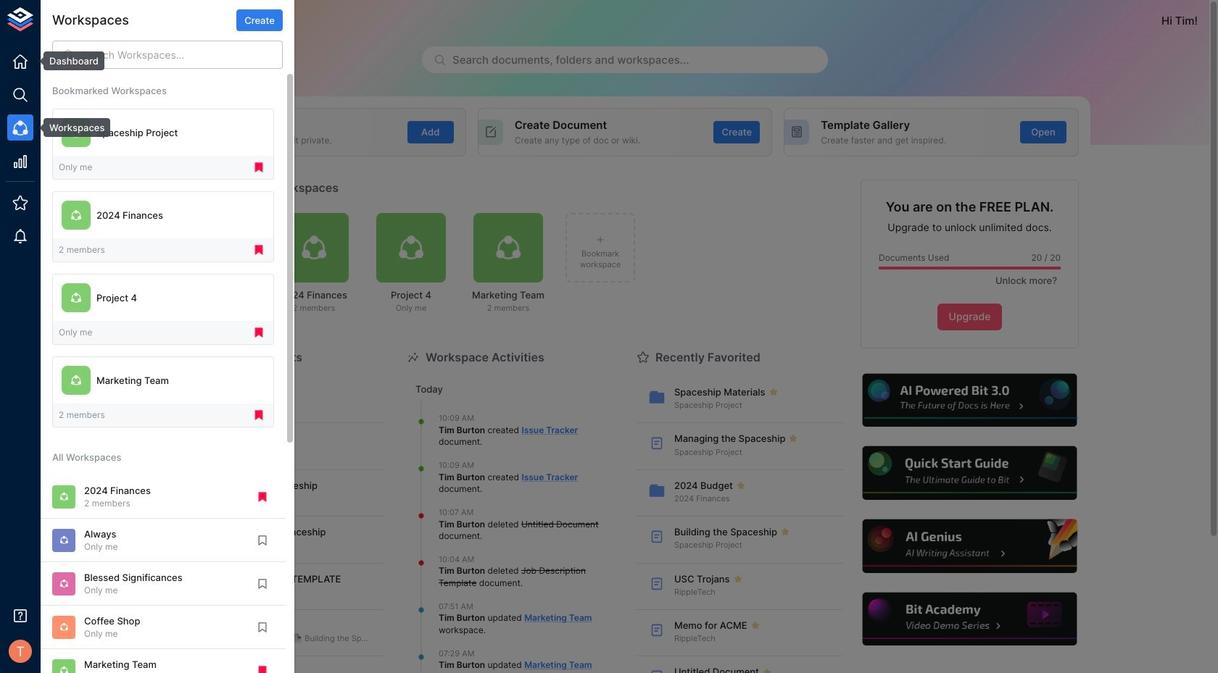 Task type: describe. For each thing, give the bounding box(es) containing it.
3 remove bookmark image from the top
[[252, 326, 265, 340]]

1 remove bookmark image from the top
[[252, 161, 265, 174]]

2 remove bookmark image from the top
[[256, 665, 269, 674]]

1 help image from the top
[[861, 372, 1079, 429]]

2 help image from the top
[[861, 445, 1079, 502]]

4 help image from the top
[[861, 591, 1079, 649]]

2 remove bookmark image from the top
[[252, 244, 265, 257]]

2 bookmark image from the top
[[256, 621, 269, 634]]

3 help image from the top
[[861, 518, 1079, 575]]



Task type: vqa. For each thing, say whether or not it's contained in the screenshot.
THE PM inside the 05:27 PM Tim Burton updated Marketing Team workspace .
no



Task type: locate. For each thing, give the bounding box(es) containing it.
1 vertical spatial tooltip
[[33, 118, 111, 137]]

bookmark image up bookmark image
[[256, 534, 269, 547]]

1 bookmark image from the top
[[256, 534, 269, 547]]

Search Workspaces... text field
[[81, 41, 283, 69]]

1 vertical spatial bookmark image
[[256, 621, 269, 634]]

remove bookmark image
[[252, 161, 265, 174], [252, 244, 265, 257], [252, 326, 265, 340], [252, 409, 265, 422]]

remove bookmark image
[[256, 491, 269, 504], [256, 665, 269, 674]]

bookmark image
[[256, 534, 269, 547], [256, 621, 269, 634]]

tooltip
[[33, 51, 104, 70], [33, 118, 111, 137]]

2 tooltip from the top
[[33, 118, 111, 137]]

1 vertical spatial remove bookmark image
[[256, 665, 269, 674]]

help image
[[861, 372, 1079, 429], [861, 445, 1079, 502], [861, 518, 1079, 575], [861, 591, 1079, 649]]

1 remove bookmark image from the top
[[256, 491, 269, 504]]

1 tooltip from the top
[[33, 51, 104, 70]]

0 vertical spatial tooltip
[[33, 51, 104, 70]]

4 remove bookmark image from the top
[[252, 409, 265, 422]]

0 vertical spatial remove bookmark image
[[256, 491, 269, 504]]

bookmark image
[[256, 578, 269, 591]]

bookmark image down bookmark image
[[256, 621, 269, 634]]

0 vertical spatial bookmark image
[[256, 534, 269, 547]]



